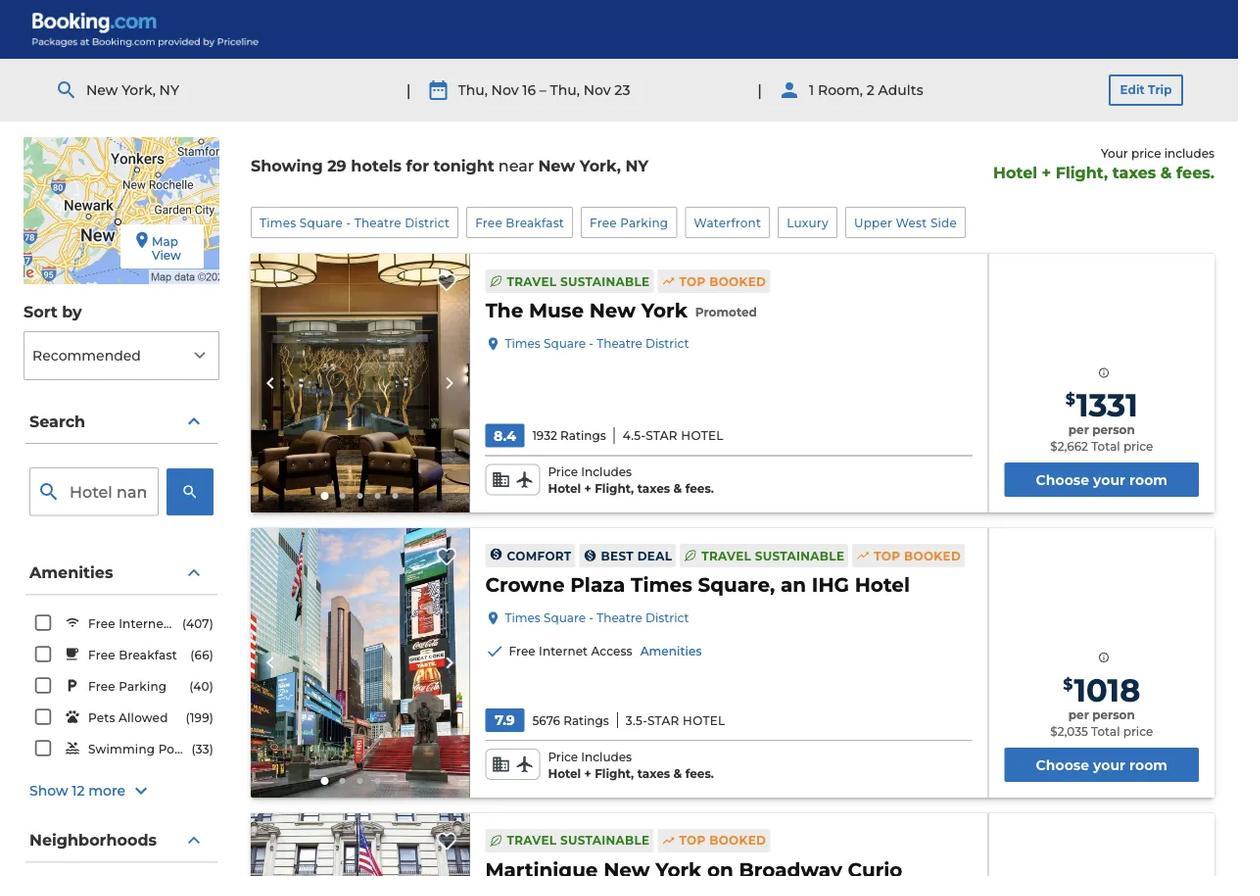 Task type: vqa. For each thing, say whether or not it's contained in the screenshot.
the Show 12 more Button
yes



Task type: describe. For each thing, give the bounding box(es) containing it.
go to image #3 image for 1018
[[357, 778, 363, 784]]

free down free internet access
[[88, 648, 115, 662]]

comfort
[[507, 549, 572, 563]]

1 thu, from the left
[[458, 82, 488, 98]]

0 vertical spatial district
[[405, 215, 450, 230]]

photo carousel region for 1331
[[251, 254, 470, 513]]

1 vertical spatial top
[[874, 549, 901, 563]]

& inside your price includes hotel + flight, taxes & fees.
[[1161, 162, 1173, 182]]

16
[[523, 82, 536, 98]]

$2,662
[[1051, 439, 1089, 454]]

pets
[[88, 711, 115, 725]]

edit trip
[[1121, 83, 1172, 97]]

muse
[[529, 299, 584, 323]]

price for 1331
[[1124, 439, 1154, 454]]

star for 1331
[[646, 428, 678, 443]]

includes for 1018
[[581, 750, 632, 764]]

top for the muse new york - promoted element
[[680, 274, 706, 288]]

23
[[615, 82, 631, 98]]

york
[[642, 299, 688, 323]]

the
[[485, 299, 524, 323]]

neighborhoods button
[[25, 819, 218, 863]]

1 vertical spatial top booked
[[874, 549, 961, 563]]

crowne plaza times square, an ihg hotel
[[485, 573, 910, 597]]

choose your room button for 1331
[[1005, 463, 1199, 497]]

Hotel name, brand, or keyword text field
[[29, 467, 159, 516]]

square,
[[698, 573, 775, 597]]

per for 1018
[[1069, 708, 1090, 722]]

1932
[[533, 428, 557, 443]]

$ 1018 per person $2,035 total price
[[1051, 671, 1154, 738]]

travel sustainable for martinique new york on broadway curio collection by hilton element
[[507, 833, 650, 848]]

1 vertical spatial square
[[544, 337, 586, 351]]

room,
[[818, 82, 863, 98]]

0 horizontal spatial breakfast
[[119, 648, 177, 662]]

2 thu, from the left
[[550, 82, 580, 98]]

best deal
[[601, 549, 672, 563]]

plaza
[[571, 573, 626, 597]]

(40)
[[189, 679, 214, 693]]

12
[[72, 783, 85, 799]]

0 horizontal spatial ny
[[159, 82, 179, 98]]

1 vertical spatial new
[[538, 156, 575, 175]]

2 vertical spatial district
[[646, 611, 689, 625]]

1 vertical spatial district
[[646, 337, 689, 351]]

adults
[[879, 82, 924, 98]]

1 vertical spatial parking
[[119, 679, 167, 693]]

edit
[[1121, 83, 1145, 97]]

travel for the muse new york - promoted element
[[507, 274, 557, 288]]

near
[[499, 156, 534, 175]]

total for 1331
[[1092, 439, 1121, 454]]

view
[[152, 248, 181, 263]]

your for 1331
[[1094, 472, 1126, 488]]

top booked for the muse new york - promoted element
[[680, 274, 767, 288]]

0 horizontal spatial free parking
[[88, 679, 167, 693]]

upper west side
[[854, 215, 957, 230]]

neighborhoods region
[[25, 863, 218, 876]]

price for 1018
[[1124, 724, 1154, 738]]

+ inside your price includes hotel + flight, taxes & fees.
[[1042, 162, 1052, 182]]

flight, for 1018
[[595, 766, 634, 781]]

1331
[[1077, 386, 1138, 424]]

0 vertical spatial parking
[[621, 215, 669, 230]]

go to image #1 image for 1018
[[321, 777, 329, 785]]

7.9
[[495, 712, 515, 729]]

choose for 1018
[[1036, 756, 1090, 773]]

8.4
[[494, 427, 516, 444]]

1 room, 2 adults
[[810, 82, 924, 98]]

3.5-star hotel
[[626, 713, 726, 727]]

property building image for 1331
[[251, 254, 470, 513]]

2 vertical spatial square
[[544, 611, 586, 625]]

upper
[[854, 215, 893, 230]]

choose for 1331
[[1036, 472, 1090, 488]]

ratings for 1331
[[561, 428, 606, 443]]

free internet access amenities
[[509, 645, 702, 659]]

taxes for 1331
[[638, 482, 670, 496]]

recommended
[[32, 347, 141, 364]]

0 vertical spatial -
[[346, 215, 351, 230]]

side
[[931, 215, 957, 230]]

1 vertical spatial theatre
[[597, 337, 643, 351]]

showing
[[251, 156, 323, 175]]

1 vertical spatial sustainable
[[755, 549, 845, 563]]

price includes hotel + flight, taxes & fees. for 1331
[[548, 465, 714, 496]]

new inside the muse new york - promoted element
[[590, 299, 636, 323]]

amenities inside dropdown button
[[29, 563, 113, 582]]

for
[[406, 156, 429, 175]]

hotel inside your price includes hotel + flight, taxes & fees.
[[994, 162, 1038, 182]]

an
[[781, 573, 807, 597]]

1 horizontal spatial amenities
[[641, 645, 702, 659]]

2 vertical spatial times square - theatre district
[[505, 611, 689, 625]]

1 horizontal spatial free breakfast
[[475, 215, 564, 230]]

trip
[[1149, 83, 1172, 97]]

price inside your price includes hotel + flight, taxes & fees.
[[1132, 146, 1162, 160]]

star for 1018
[[648, 713, 680, 727]]

amenities button
[[25, 551, 218, 595]]

top booked for martinique new york on broadway curio collection by hilton element
[[680, 833, 767, 848]]

sustainable for martinique new york on broadway curio collection by hilton element
[[561, 833, 650, 848]]

neighborhoods
[[29, 830, 157, 849]]

0 vertical spatial theatre
[[355, 215, 402, 230]]

0 vertical spatial york,
[[122, 82, 156, 98]]

your
[[1102, 146, 1129, 160]]

3 photo carousel region from the top
[[251, 813, 470, 876]]

go to image #2 image for 1018
[[340, 778, 346, 784]]

access for free internet access amenities
[[591, 645, 633, 659]]

(199)
[[186, 710, 214, 725]]

show 12 more button
[[29, 780, 214, 803]]

(407)
[[182, 616, 214, 631]]

show 12 more
[[29, 783, 126, 799]]

go to image #2 image for 1331
[[340, 493, 346, 499]]

showing 29 hotels for tonight near new york, ny
[[251, 156, 649, 175]]

deal
[[638, 549, 672, 563]]

free internet access
[[88, 617, 214, 631]]

price for 1331
[[548, 465, 578, 479]]

+ for 1018
[[585, 766, 592, 781]]

your price includes hotel + flight, taxes & fees.
[[994, 146, 1215, 182]]

1 vertical spatial booked
[[905, 549, 961, 563]]

& for 1331
[[674, 482, 682, 496]]

ihg
[[812, 573, 850, 597]]

recommended button
[[24, 331, 220, 380]]

fees. for 1018
[[686, 766, 714, 781]]

& for 1018
[[674, 766, 682, 781]]

pool
[[158, 742, 186, 756]]

new york, ny
[[86, 82, 179, 98]]

4.5-star hotel
[[623, 428, 724, 443]]

map view
[[152, 234, 181, 263]]

2 nov from the left
[[584, 82, 611, 98]]

person for 1331
[[1093, 423, 1136, 437]]



Task type: locate. For each thing, give the bounding box(es) containing it.
go to image #4 image for 1018
[[375, 778, 381, 784]]

2 per from the top
[[1069, 708, 1090, 722]]

1 vertical spatial internet
[[539, 645, 588, 659]]

amenities up 3.5-star hotel
[[641, 645, 702, 659]]

1 go to image #2 image from the top
[[340, 493, 346, 499]]

go to image #3 image
[[357, 493, 363, 499], [357, 778, 363, 784]]

price down 5676 ratings
[[548, 750, 578, 764]]

price
[[1132, 146, 1162, 160], [1124, 439, 1154, 454], [1124, 724, 1154, 738]]

price includes hotel + flight, taxes & fees.
[[548, 465, 714, 496], [548, 750, 714, 781]]

search
[[29, 411, 85, 430]]

room for 1018
[[1130, 756, 1168, 773]]

taxes down 3.5-
[[638, 766, 670, 781]]

times square - theatre district down the muse new york
[[505, 337, 689, 351]]

0 horizontal spatial free breakfast
[[88, 648, 177, 662]]

total for 1018
[[1092, 724, 1121, 738]]

0 horizontal spatial |
[[406, 80, 411, 99]]

times down deal
[[631, 573, 693, 597]]

2 vertical spatial top
[[680, 833, 706, 848]]

price
[[548, 465, 578, 479], [548, 750, 578, 764]]

booked for martinique new york on broadway curio collection by hilton element
[[710, 833, 767, 848]]

$ for 1018
[[1064, 674, 1074, 694]]

2 vertical spatial fees.
[[686, 766, 714, 781]]

district down crowne plaza times square, an ihg hotel element
[[646, 611, 689, 625]]

includes
[[581, 465, 632, 479], [581, 750, 632, 764]]

ny down 23
[[626, 156, 649, 175]]

square down 29
[[300, 215, 343, 230]]

0 vertical spatial times square - theatre district
[[260, 215, 450, 230]]

internet
[[119, 617, 169, 631], [539, 645, 588, 659]]

1 horizontal spatial new
[[538, 156, 575, 175]]

your for 1018
[[1094, 756, 1126, 773]]

free breakfast down free internet access
[[88, 648, 177, 662]]

0 horizontal spatial york,
[[122, 82, 156, 98]]

1 vertical spatial ny
[[626, 156, 649, 175]]

total right $2,035
[[1092, 724, 1121, 738]]

ratings right 1932
[[561, 428, 606, 443]]

hotel
[[994, 162, 1038, 182], [681, 428, 724, 443], [548, 482, 581, 496], [855, 573, 910, 597], [683, 713, 726, 727], [548, 766, 581, 781]]

$2,035
[[1051, 724, 1089, 738]]

- down the muse new york
[[589, 337, 594, 351]]

district down york
[[646, 337, 689, 351]]

fees. down 3.5-star hotel
[[686, 766, 714, 781]]

2 vertical spatial sustainable
[[561, 833, 650, 848]]

fees. down 4.5-star hotel
[[686, 482, 714, 496]]

1 person from the top
[[1093, 423, 1136, 437]]

2 horizontal spatial new
[[590, 299, 636, 323]]

taxes for 1018
[[638, 766, 670, 781]]

price inside $ 1331 per person $2,662 total price
[[1124, 439, 1154, 454]]

-
[[346, 215, 351, 230], [589, 337, 594, 351], [589, 611, 594, 625]]

hotel inside crowne plaza times square, an ihg hotel element
[[855, 573, 910, 597]]

go to image #5 image
[[393, 493, 399, 499], [393, 778, 399, 784]]

2 go to image #1 image from the top
[[321, 777, 329, 785]]

1 vertical spatial amenities
[[641, 645, 702, 659]]

choose your room for 1331
[[1036, 472, 1168, 488]]

square
[[300, 215, 343, 230], [544, 337, 586, 351], [544, 611, 586, 625]]

1 includes from the top
[[581, 465, 632, 479]]

choose your room
[[1036, 472, 1168, 488], [1036, 756, 1168, 773]]

price down 1331
[[1124, 439, 1154, 454]]

photo carousel region for 1018
[[251, 528, 470, 797]]

1 vertical spatial free parking
[[88, 679, 167, 693]]

choose down "$2,662"
[[1036, 472, 1090, 488]]

price down 1018
[[1124, 724, 1154, 738]]

person inside $ 1018 per person $2,035 total price
[[1093, 708, 1136, 722]]

choose your room for 1018
[[1036, 756, 1168, 773]]

per for 1331
[[1069, 423, 1090, 437]]

2 vertical spatial flight,
[[595, 766, 634, 781]]

person for 1018
[[1093, 708, 1136, 722]]

2 vertical spatial -
[[589, 611, 594, 625]]

crowne plaza times square, an ihg hotel element
[[485, 572, 910, 599]]

1 vertical spatial flight,
[[595, 482, 634, 496]]

1 go to image #1 image from the top
[[321, 492, 329, 500]]

choose
[[1036, 472, 1090, 488], [1036, 756, 1090, 773]]

booked
[[710, 274, 767, 288], [905, 549, 961, 563], [710, 833, 767, 848]]

& down includes
[[1161, 162, 1173, 182]]

price inside $ 1018 per person $2,035 total price
[[1124, 724, 1154, 738]]

1 go to image #5 image from the top
[[393, 493, 399, 499]]

includes down 3.5-
[[581, 750, 632, 764]]

choose down $2,035
[[1036, 756, 1090, 773]]

flight, for 1331
[[595, 482, 634, 496]]

go to image #5 image for 1018
[[393, 778, 399, 784]]

allowed
[[119, 711, 168, 725]]

2 includes from the top
[[581, 750, 632, 764]]

2 vertical spatial travel sustainable
[[507, 833, 650, 848]]

flight, down the your
[[1056, 162, 1108, 182]]

go to image #3 image for 1331
[[357, 493, 363, 499]]

internet for free internet access
[[119, 617, 169, 631]]

free up the muse new york
[[590, 215, 617, 230]]

free breakfast down near
[[475, 215, 564, 230]]

times square - theatre district
[[260, 215, 450, 230], [505, 337, 689, 351], [505, 611, 689, 625]]

free up pets
[[88, 679, 115, 693]]

1 vertical spatial travel sustainable
[[702, 549, 845, 563]]

best
[[601, 549, 634, 563]]

show
[[29, 783, 68, 799]]

new
[[86, 82, 118, 98], [538, 156, 575, 175], [590, 299, 636, 323]]

| for 1 room, 2 adults
[[758, 80, 763, 99]]

0 vertical spatial taxes
[[1113, 162, 1157, 182]]

2 price from the top
[[548, 750, 578, 764]]

2 go to image #2 image from the top
[[340, 778, 346, 784]]

0 vertical spatial flight,
[[1056, 162, 1108, 182]]

internet left (407)
[[119, 617, 169, 631]]

| for thu, nov 16 – thu, nov 23
[[406, 80, 411, 99]]

theatre down hotels
[[355, 215, 402, 230]]

2
[[867, 82, 875, 98]]

per inside $ 1331 per person $2,662 total price
[[1069, 423, 1090, 437]]

travel
[[507, 274, 557, 288], [702, 549, 752, 563], [507, 833, 557, 848]]

choose your room down $2,035
[[1036, 756, 1168, 773]]

0 horizontal spatial nov
[[492, 82, 519, 98]]

0 vertical spatial go to image #5 image
[[393, 493, 399, 499]]

1 vertical spatial go to image #1 image
[[321, 777, 329, 785]]

parking left waterfront
[[621, 215, 669, 230]]

1 vertical spatial travel
[[702, 549, 752, 563]]

martinique new york on broadway curio collection by hilton element
[[485, 856, 973, 876]]

star down free internet access amenities
[[648, 713, 680, 727]]

thu, nov 16 – thu, nov 23
[[458, 82, 631, 98]]

2 go to image #3 image from the top
[[357, 778, 363, 784]]

new left york
[[590, 299, 636, 323]]

flight, down 4.5-
[[595, 482, 634, 496]]

2 vertical spatial price
[[1124, 724, 1154, 738]]

1 go to image #3 image from the top
[[357, 493, 363, 499]]

pets allowed
[[88, 711, 168, 725]]

1 nov from the left
[[492, 82, 519, 98]]

internet up 5676 ratings
[[539, 645, 588, 659]]

ratings for 1018
[[564, 713, 609, 727]]

your down $ 1331 per person $2,662 total price
[[1094, 472, 1126, 488]]

1 vertical spatial per
[[1069, 708, 1090, 722]]

swimming pool
[[88, 742, 186, 756]]

times down the
[[505, 337, 541, 351]]

- down "plaza"
[[589, 611, 594, 625]]

square down "plaza"
[[544, 611, 586, 625]]

flight,
[[1056, 162, 1108, 182], [595, 482, 634, 496], [595, 766, 634, 781]]

0 vertical spatial new
[[86, 82, 118, 98]]

theatre up free internet access amenities
[[597, 611, 643, 625]]

+
[[1042, 162, 1052, 182], [585, 482, 592, 496], [585, 766, 592, 781]]

choose your room down "$2,662"
[[1036, 472, 1168, 488]]

choose your room button for 1018
[[1005, 747, 1199, 782]]

0 vertical spatial free breakfast
[[475, 215, 564, 230]]

free down tonight
[[475, 215, 503, 230]]

2 vertical spatial booked
[[710, 833, 767, 848]]

times square - theatre district down "plaza"
[[505, 611, 689, 625]]

nov left 23
[[584, 82, 611, 98]]

1 vertical spatial choose
[[1036, 756, 1090, 773]]

–
[[540, 82, 547, 98]]

$ for 1331
[[1066, 390, 1076, 409]]

2 choose your room button from the top
[[1005, 747, 1199, 782]]

0 vertical spatial person
[[1093, 423, 1136, 437]]

choose your room button down "$2,662"
[[1005, 463, 1199, 497]]

2 vertical spatial top booked
[[680, 833, 767, 848]]

1 vertical spatial fees.
[[686, 482, 714, 496]]

1 horizontal spatial internet
[[539, 645, 588, 659]]

2 room from the top
[[1130, 756, 1168, 773]]

star
[[646, 428, 678, 443], [648, 713, 680, 727]]

1 vertical spatial price
[[548, 750, 578, 764]]

nov left 16
[[492, 82, 519, 98]]

&
[[1161, 162, 1173, 182], [674, 482, 682, 496], [674, 766, 682, 781]]

thu, right –
[[550, 82, 580, 98]]

room for 1331
[[1130, 472, 1168, 488]]

go to image #1 image for 1331
[[321, 492, 329, 500]]

thu,
[[458, 82, 488, 98], [550, 82, 580, 98]]

room down $ 1331 per person $2,662 total price
[[1130, 472, 1168, 488]]

free down amenities dropdown button
[[88, 617, 115, 631]]

sort by
[[24, 302, 82, 321]]

1 per from the top
[[1069, 423, 1090, 437]]

per
[[1069, 423, 1090, 437], [1069, 708, 1090, 722]]

free breakfast
[[475, 215, 564, 230], [88, 648, 177, 662]]

the muse new york - promoted element
[[485, 297, 757, 325]]

0 vertical spatial total
[[1092, 439, 1121, 454]]

price includes hotel + flight, taxes & fees. down 3.5-
[[548, 750, 714, 781]]

- down 29
[[346, 215, 351, 230]]

1 horizontal spatial nov
[[584, 82, 611, 98]]

$ left 1331
[[1066, 390, 1076, 409]]

2 choose your room from the top
[[1036, 756, 1168, 773]]

travel for martinique new york on broadway curio collection by hilton element
[[507, 833, 557, 848]]

2 vertical spatial theatre
[[597, 611, 643, 625]]

ratings right 5676
[[564, 713, 609, 727]]

price includes hotel + flight, taxes & fees. down 4.5-
[[548, 465, 714, 496]]

the muse new york
[[485, 299, 688, 323]]

1 photo carousel region from the top
[[251, 254, 470, 513]]

times down 'crowne' at the left of the page
[[505, 611, 541, 625]]

thu, left 16
[[458, 82, 488, 98]]

2 your from the top
[[1094, 756, 1126, 773]]

1 go to image #4 image from the top
[[375, 493, 381, 499]]

times
[[260, 215, 296, 230], [505, 337, 541, 351], [631, 573, 693, 597], [505, 611, 541, 625]]

fees. down includes
[[1177, 162, 1215, 182]]

price right the your
[[1132, 146, 1162, 160]]

1 | from the left
[[406, 80, 411, 99]]

1 price from the top
[[548, 465, 578, 479]]

1 vertical spatial $
[[1064, 674, 1074, 694]]

crowne
[[485, 573, 565, 597]]

0 horizontal spatial thu,
[[458, 82, 488, 98]]

2 go to image #5 image from the top
[[393, 778, 399, 784]]

york, down 23
[[580, 156, 621, 175]]

1 vertical spatial choose your room
[[1036, 756, 1168, 773]]

free down 'crowne' at the left of the page
[[509, 645, 536, 659]]

free parking
[[590, 215, 669, 230], [88, 679, 167, 693]]

total inside $ 1331 per person $2,662 total price
[[1092, 439, 1121, 454]]

1 horizontal spatial access
[[591, 645, 633, 659]]

3.5-
[[626, 713, 648, 727]]

$ inside $ 1331 per person $2,662 total price
[[1066, 390, 1076, 409]]

0 vertical spatial fees.
[[1177, 162, 1215, 182]]

1 vertical spatial york,
[[580, 156, 621, 175]]

2 choose from the top
[[1036, 756, 1090, 773]]

go to image #5 image for 1331
[[393, 493, 399, 499]]

1 horizontal spatial breakfast
[[506, 215, 564, 230]]

total inside $ 1018 per person $2,035 total price
[[1092, 724, 1121, 738]]

taxes down the your
[[1113, 162, 1157, 182]]

1
[[810, 82, 815, 98]]

includes for 1331
[[581, 465, 632, 479]]

1 vertical spatial price includes hotel + flight, taxes & fees.
[[548, 750, 714, 781]]

2 | from the left
[[758, 80, 763, 99]]

1 vertical spatial property building image
[[251, 528, 470, 797]]

per up "$2,662"
[[1069, 423, 1090, 437]]

district down for
[[405, 215, 450, 230]]

2 vertical spatial travel
[[507, 833, 557, 848]]

1 horizontal spatial york,
[[580, 156, 621, 175]]

per up $2,035
[[1069, 708, 1090, 722]]

taxes inside your price includes hotel + flight, taxes & fees.
[[1113, 162, 1157, 182]]

access for free internet access
[[172, 617, 214, 631]]

1 price includes hotel + flight, taxes & fees. from the top
[[548, 465, 714, 496]]

0 vertical spatial choose
[[1036, 472, 1090, 488]]

2 vertical spatial photo carousel region
[[251, 813, 470, 876]]

0 vertical spatial star
[[646, 428, 678, 443]]

by
[[62, 302, 82, 321]]

go to image #4 image
[[375, 493, 381, 499], [375, 778, 381, 784]]

2 vertical spatial &
[[674, 766, 682, 781]]

ny down booking.com packages image
[[159, 82, 179, 98]]

1 room from the top
[[1130, 472, 1168, 488]]

includes down 4.5-
[[581, 465, 632, 479]]

access
[[172, 617, 214, 631], [591, 645, 633, 659]]

& down 4.5-star hotel
[[674, 482, 682, 496]]

breakfast down free internet access
[[119, 648, 177, 662]]

travel sustainable
[[507, 274, 650, 288], [702, 549, 845, 563], [507, 833, 650, 848]]

0 vertical spatial photo carousel region
[[251, 254, 470, 513]]

0 vertical spatial free parking
[[590, 215, 669, 230]]

1 vertical spatial times square - theatre district
[[505, 337, 689, 351]]

square down muse
[[544, 337, 586, 351]]

swimming
[[88, 742, 155, 756]]

2 vertical spatial taxes
[[638, 766, 670, 781]]

4.5-
[[623, 428, 646, 443]]

0 vertical spatial ny
[[159, 82, 179, 98]]

0 vertical spatial travel sustainable
[[507, 274, 650, 288]]

0 vertical spatial +
[[1042, 162, 1052, 182]]

tonight
[[434, 156, 495, 175]]

1 choose your room button from the top
[[1005, 463, 1199, 497]]

29
[[327, 156, 347, 175]]

taxes
[[1113, 162, 1157, 182], [638, 482, 670, 496], [638, 766, 670, 781]]

property building image
[[251, 254, 470, 513], [251, 528, 470, 797]]

theatre down the muse new york - promoted element
[[597, 337, 643, 351]]

0 vertical spatial top booked
[[680, 274, 767, 288]]

fees.
[[1177, 162, 1215, 182], [686, 482, 714, 496], [686, 766, 714, 781]]

sort
[[24, 302, 58, 321]]

(66)
[[190, 648, 214, 662]]

& down 3.5-star hotel
[[674, 766, 682, 781]]

times square - theatre district down 29
[[260, 215, 450, 230]]

2 photo carousel region from the top
[[251, 528, 470, 797]]

parking up allowed
[[119, 679, 167, 693]]

$ inside $ 1018 per person $2,035 total price
[[1064, 674, 1074, 694]]

edit trip button
[[1109, 74, 1184, 106]]

1 vertical spatial -
[[589, 337, 594, 351]]

1 vertical spatial access
[[591, 645, 633, 659]]

more
[[88, 783, 126, 799]]

0 vertical spatial price includes hotel + flight, taxes & fees.
[[548, 465, 714, 496]]

booked for the muse new york - promoted element
[[710, 274, 767, 288]]

1 vertical spatial price
[[1124, 439, 1154, 454]]

breakfast
[[506, 215, 564, 230], [119, 648, 177, 662]]

| up for
[[406, 80, 411, 99]]

photo carousel region
[[251, 254, 470, 513], [251, 528, 470, 797], [251, 813, 470, 876]]

fees. inside your price includes hotel + flight, taxes & fees.
[[1177, 162, 1215, 182]]

0 vertical spatial go to image #3 image
[[357, 493, 363, 499]]

flight, down 3.5-
[[595, 766, 634, 781]]

0 vertical spatial ratings
[[561, 428, 606, 443]]

2 price includes hotel + flight, taxes & fees. from the top
[[548, 750, 714, 781]]

choose your room button
[[1005, 463, 1199, 497], [1005, 747, 1199, 782]]

times down showing
[[260, 215, 296, 230]]

2 total from the top
[[1092, 724, 1121, 738]]

hotels
[[351, 156, 402, 175]]

breakfast down near
[[506, 215, 564, 230]]

1 horizontal spatial free parking
[[590, 215, 669, 230]]

| left 1
[[758, 80, 763, 99]]

0 vertical spatial booked
[[710, 274, 767, 288]]

waterfront
[[694, 215, 762, 230]]

star right 1932 ratings
[[646, 428, 678, 443]]

access down "plaza"
[[591, 645, 633, 659]]

2 go to image #4 image from the top
[[375, 778, 381, 784]]

free parking up pets allowed
[[88, 679, 167, 693]]

top for martinique new york on broadway curio collection by hilton element
[[680, 833, 706, 848]]

nov
[[492, 82, 519, 98], [584, 82, 611, 98]]

1 horizontal spatial ny
[[626, 156, 649, 175]]

0 vertical spatial travel
[[507, 274, 557, 288]]

1 property building image from the top
[[251, 254, 470, 513]]

theatre
[[355, 215, 402, 230], [597, 337, 643, 351], [597, 611, 643, 625]]

(33)
[[191, 742, 214, 756]]

1 vertical spatial person
[[1093, 708, 1136, 722]]

5676
[[533, 713, 561, 727]]

$ 1331 per person $2,662 total price
[[1051, 386, 1154, 454]]

1 vertical spatial +
[[585, 482, 592, 496]]

2 property building image from the top
[[251, 528, 470, 797]]

new right near
[[538, 156, 575, 175]]

free
[[475, 215, 503, 230], [590, 215, 617, 230], [88, 617, 115, 631], [509, 645, 536, 659], [88, 648, 115, 662], [88, 679, 115, 693]]

1 vertical spatial ratings
[[564, 713, 609, 727]]

your down $ 1018 per person $2,035 total price
[[1094, 756, 1126, 773]]

0 vertical spatial amenities
[[29, 563, 113, 582]]

taxes down 4.5-star hotel
[[638, 482, 670, 496]]

5676 ratings
[[533, 713, 609, 727]]

1018
[[1074, 671, 1141, 709]]

0 vertical spatial price
[[548, 465, 578, 479]]

0 vertical spatial square
[[300, 215, 343, 230]]

west
[[896, 215, 928, 230]]

price includes hotel + flight, taxes & fees. for 1018
[[548, 750, 714, 781]]

new down booking.com packages image
[[86, 82, 118, 98]]

choose your room button down $2,035
[[1005, 747, 1199, 782]]

search button
[[25, 400, 218, 444]]

1 vertical spatial go to image #5 image
[[393, 778, 399, 784]]

2 vertical spatial new
[[590, 299, 636, 323]]

1 choose from the top
[[1036, 472, 1090, 488]]

person
[[1093, 423, 1136, 437], [1093, 708, 1136, 722]]

0 vertical spatial includes
[[581, 465, 632, 479]]

includes
[[1165, 146, 1215, 160]]

booking.com packages image
[[31, 12, 260, 47]]

1 vertical spatial breakfast
[[119, 648, 177, 662]]

fees. for 1331
[[686, 482, 714, 496]]

go to image #4 image for 1331
[[375, 493, 381, 499]]

go to image #2 image
[[340, 493, 346, 499], [340, 778, 346, 784]]

1 choose your room from the top
[[1036, 472, 1168, 488]]

property building image for 1018
[[251, 528, 470, 797]]

sustainable for the muse new york - promoted element
[[561, 274, 650, 288]]

york, down booking.com packages image
[[122, 82, 156, 98]]

your
[[1094, 472, 1126, 488], [1094, 756, 1126, 773]]

map
[[152, 234, 178, 248]]

total right "$2,662"
[[1092, 439, 1121, 454]]

person inside $ 1331 per person $2,662 total price
[[1093, 423, 1136, 437]]

2 person from the top
[[1093, 708, 1136, 722]]

top
[[680, 274, 706, 288], [874, 549, 901, 563], [680, 833, 706, 848]]

price down 1932 ratings
[[548, 465, 578, 479]]

ratings
[[561, 428, 606, 443], [564, 713, 609, 727]]

$ left 1018
[[1064, 674, 1074, 694]]

flight, inside your price includes hotel + flight, taxes & fees.
[[1056, 162, 1108, 182]]

price for 1018
[[548, 750, 578, 764]]

0 vertical spatial top
[[680, 274, 706, 288]]

1 vertical spatial go to image #3 image
[[357, 778, 363, 784]]

1932 ratings
[[533, 428, 606, 443]]

1 total from the top
[[1092, 439, 1121, 454]]

0 horizontal spatial access
[[172, 617, 214, 631]]

amenities down hotel name, brand, or keyword text box
[[29, 563, 113, 582]]

per inside $ 1018 per person $2,035 total price
[[1069, 708, 1090, 722]]

luxury
[[787, 215, 829, 230]]

sustainable
[[561, 274, 650, 288], [755, 549, 845, 563], [561, 833, 650, 848]]

free parking up the muse new york - promoted element
[[590, 215, 669, 230]]

0 vertical spatial property building image
[[251, 254, 470, 513]]

travel sustainable for the muse new york - promoted element
[[507, 274, 650, 288]]

1 vertical spatial taxes
[[638, 482, 670, 496]]

+ for 1331
[[585, 482, 592, 496]]

access up '(66)'
[[172, 617, 214, 631]]

go to image #1 image
[[321, 492, 329, 500], [321, 777, 329, 785]]

internet for free internet access amenities
[[539, 645, 588, 659]]

1 your from the top
[[1094, 472, 1126, 488]]

room down $ 1018 per person $2,035 total price
[[1130, 756, 1168, 773]]



